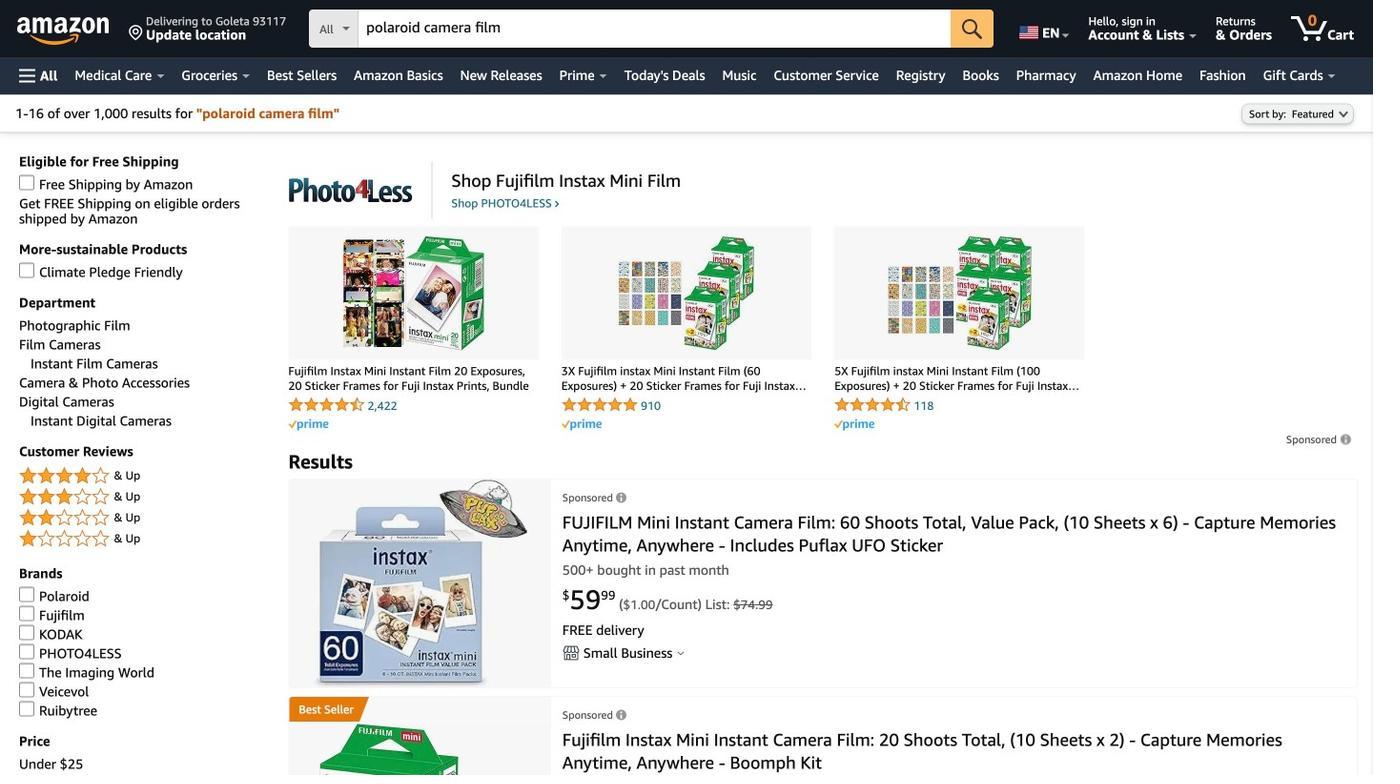 Task type: describe. For each thing, give the bounding box(es) containing it.
eligible for prime. image
[[289, 419, 329, 431]]

1 star & up element
[[19, 528, 269, 551]]

fujifilm instax mini instant film 20 exposures, 20 sticker frames for fuji instax prints, bundle image
[[328, 236, 500, 351]]

popover image
[[678, 651, 685, 656]]

sponsored ad - fujifilm instax mini instant camera film: 20 shoots total, (10 sheets x 2) - capture memories anytime, anyw... image
[[320, 724, 521, 776]]

2 stars & up element
[[19, 507, 269, 530]]

1 checkbox image from the top
[[19, 175, 34, 190]]

4 checkbox image from the top
[[19, 644, 34, 660]]

5x fujifilm instax mini instant film (100 exposures) + 20 sticker frames for fuji instax prints travel package image
[[874, 236, 1046, 351]]

3 checkbox image from the top
[[19, 606, 34, 622]]

Search Amazon text field
[[359, 10, 951, 47]]

amazon image
[[17, 17, 110, 46]]

eligible for prime. image for 5x fujifilm instax mini instant film (100 exposures) + 20 sticker frames for fuji instax prints travel package image
[[835, 419, 875, 431]]

none search field inside navigation navigation
[[309, 10, 994, 50]]



Task type: vqa. For each thing, say whether or not it's contained in the screenshot.
Amazon Prime image
no



Task type: locate. For each thing, give the bounding box(es) containing it.
3 checkbox image from the top
[[19, 683, 34, 698]]

2 checkbox image from the top
[[19, 263, 34, 278]]

1 checkbox image from the top
[[19, 587, 34, 602]]

sponsored ad - fujifilm mini instant camera film: 60 shoots total, value pack, (10 sheets x 6) - capture memories anytime,... image
[[314, 480, 527, 688]]

group
[[289, 697, 360, 722]]

5 checkbox image from the top
[[19, 664, 34, 679]]

0 horizontal spatial eligible for prime. image
[[562, 419, 602, 431]]

None submit
[[951, 10, 994, 48]]

4 stars & up element
[[19, 465, 269, 488]]

1 eligible for prime. image from the left
[[562, 419, 602, 431]]

none submit inside search field
[[951, 10, 994, 48]]

dropdown image
[[1339, 110, 1349, 118]]

eligible for prime. image
[[562, 419, 602, 431], [835, 419, 875, 431]]

1 horizontal spatial eligible for prime. image
[[835, 419, 875, 431]]

2 checkbox image from the top
[[19, 625, 34, 641]]

4 checkbox image from the top
[[19, 702, 34, 717]]

2 eligible for prime. image from the left
[[835, 419, 875, 431]]

3 stars & up element
[[19, 486, 269, 509]]

None search field
[[309, 10, 994, 50]]

checkbox image
[[19, 175, 34, 190], [19, 263, 34, 278], [19, 606, 34, 622], [19, 644, 34, 660], [19, 664, 34, 679]]

eligible for prime. image for 3x fujifilm instax mini instant film (60 exposures) + 20 sticker frames for fuji instax prints travel package "image"
[[562, 419, 602, 431]]

3x fujifilm instax mini instant film (60 exposures) + 20 sticker frames for fuji instax prints travel package image
[[601, 236, 773, 351]]

navigation navigation
[[0, 0, 1374, 94]]

checkbox image
[[19, 587, 34, 602], [19, 625, 34, 641], [19, 683, 34, 698], [19, 702, 34, 717]]



